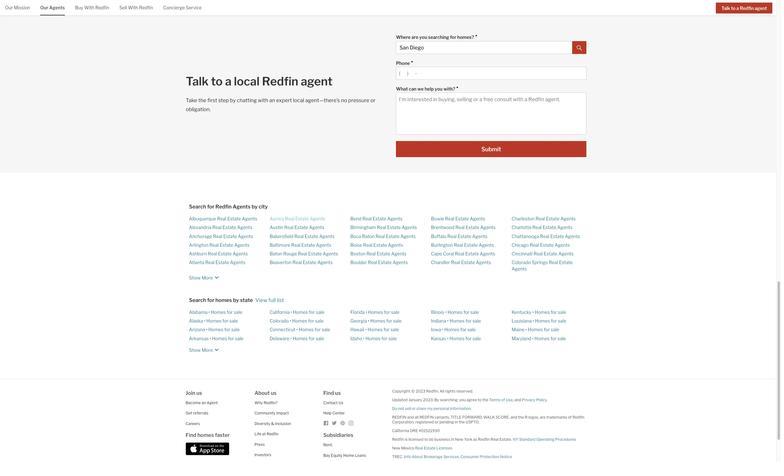 Task type: vqa. For each thing, say whether or not it's contained in the screenshot.
MANDY
no



Task type: locate. For each thing, give the bounding box(es) containing it.
0 horizontal spatial about
[[255, 390, 270, 396]]

0 horizontal spatial with
[[84, 5, 94, 10]]

chattanooga real estate agents link
[[512, 233, 581, 239]]

baltimore real estate agents link
[[270, 242, 331, 248]]

real up the chandler real estate agents link
[[455, 251, 465, 256]]

0 horizontal spatial are
[[412, 34, 419, 40]]

1 vertical spatial show more link
[[189, 344, 221, 354]]

a inside talk to a redfin agent button
[[737, 5, 739, 11]]

are
[[412, 34, 419, 40], [540, 415, 546, 420]]

• right florida
[[366, 309, 367, 315]]

estate for alexandria real estate agents
[[223, 225, 236, 230]]

colorado for colorado springs real estate agents
[[512, 260, 531, 265]]

homes for sale link for kentucky • homes for sale
[[535, 309, 567, 315]]

the inside the take the first step by chatting with an expert local agent—there's no pressure or obligation.
[[198, 97, 206, 103]]

contact us button
[[324, 400, 344, 405]]

0 horizontal spatial new
[[392, 446, 401, 451]]

agents down anchorage real estate agents link
[[234, 242, 250, 248]]

• right arizona
[[206, 327, 208, 332]]

become an agent
[[186, 400, 218, 405]]

boise
[[351, 242, 362, 248]]

1 horizontal spatial agent
[[755, 5, 767, 11]]

• up louisiana • homes for sale
[[533, 309, 534, 315]]

1 show more link from the top
[[189, 272, 221, 281]]

for up colorado • homes for sale
[[309, 309, 315, 315]]

or inside the take the first step by chatting with an expert local agent—there's no pressure or obligation.
[[371, 97, 376, 103]]

homes down florida • homes for sale
[[371, 318, 386, 324]]

estate down charlotte real estate agents link
[[551, 233, 564, 239]]

0 horizontal spatial .
[[471, 406, 472, 411]]

anchorage
[[189, 233, 212, 239]]

• down maine • homes for sale
[[533, 336, 534, 341]]

arizona link
[[189, 327, 205, 332]]

a for redfin
[[737, 5, 739, 11]]

estate up cape coral real estate agents link
[[465, 242, 478, 248]]

redfin
[[392, 415, 407, 420], [420, 415, 434, 420]]

you inside the search field element
[[420, 34, 427, 40]]

0 vertical spatial show
[[189, 275, 201, 281]]

agents up buffalo real estate agents on the right of the page
[[481, 225, 496, 230]]

and right use at the right of the page
[[515, 397, 521, 402]]

City, Address, ZIP search field
[[396, 41, 573, 54]]

2 with from the left
[[128, 5, 138, 10]]

1 search from the top
[[189, 204, 206, 210]]

download the redfin app on the apple app store image
[[186, 443, 230, 456]]

homes up louisiana • homes for sale
[[535, 309, 550, 315]]

idaho • homes for sale
[[351, 336, 397, 341]]

0 vertical spatial california
[[270, 309, 290, 315]]

homes for delaware
[[293, 336, 308, 341]]

2 our from the left
[[40, 5, 48, 10]]

show down atlanta
[[189, 275, 201, 281]]

sale down georgia • homes for sale
[[391, 327, 399, 332]]

1 with from the left
[[84, 5, 94, 10]]

california • homes for sale
[[270, 309, 325, 315]]

real down baton rouge real estate agents at the left of page
[[293, 260, 302, 265]]

estate down search for redfin agents by city
[[228, 216, 241, 221]]

us up us
[[335, 390, 341, 396]]

• up alaska • homes for sale
[[209, 309, 210, 315]]

• up delaware • homes for sale
[[297, 327, 298, 332]]

1 vertical spatial are
[[540, 415, 546, 420]]

of left use at the right of the page
[[502, 397, 505, 402]]

real for boston real estate agents
[[367, 251, 376, 256]]

chandler
[[431, 260, 450, 265]]

0 vertical spatial are
[[412, 34, 419, 40]]

real for bowie real estate agents
[[445, 216, 455, 221]]

• for maine
[[526, 327, 527, 332]]

. down the agree
[[471, 406, 472, 411]]

• for kansas
[[447, 336, 449, 341]]

1 horizontal spatial local
[[293, 97, 304, 103]]

estate for arlington real estate agents
[[220, 242, 233, 248]]

homes for sale link up louisiana • homes for sale
[[535, 309, 567, 315]]

1 vertical spatial local
[[293, 97, 304, 103]]

1 horizontal spatial or
[[412, 406, 416, 411]]

become
[[186, 400, 201, 405]]

homes for georgia
[[371, 318, 386, 324]]

baton
[[270, 251, 282, 256]]

0 vertical spatial new
[[455, 437, 464, 442]]

estate up austin real estate agents at the left of the page
[[296, 216, 309, 221]]

homes for sale link down georgia • homes for sale
[[368, 327, 399, 332]]

1 vertical spatial by
[[252, 204, 258, 210]]

for
[[450, 34, 457, 40], [207, 204, 215, 210], [207, 297, 215, 303], [227, 309, 233, 315], [309, 309, 315, 315], [384, 309, 390, 315], [464, 309, 470, 315], [551, 309, 557, 315], [223, 318, 229, 324], [308, 318, 314, 324], [387, 318, 393, 324], [466, 318, 472, 324], [551, 318, 557, 324], [224, 327, 231, 332], [315, 327, 321, 332], [384, 327, 390, 332], [461, 327, 467, 332], [544, 327, 550, 332], [228, 336, 234, 341], [309, 336, 315, 341], [382, 336, 388, 341], [466, 336, 472, 341], [551, 336, 557, 341]]

0 horizontal spatial talk
[[186, 74, 209, 88]]

1 vertical spatial ,
[[459, 454, 460, 459]]

homes for california
[[293, 309, 308, 315]]

agents for anchorage real estate agents
[[238, 233, 253, 239]]

estate down boston real estate agents link at the bottom
[[378, 260, 392, 265]]

agents for cincinnati real estate agents
[[559, 251, 574, 256]]

search for search for homes by state view full list
[[189, 297, 206, 303]]

• right maine link
[[526, 327, 527, 332]]

cincinnati
[[512, 251, 533, 256]]

estate up baltimore real estate agents link
[[305, 233, 319, 239]]

our inside "our mission" 'link'
[[5, 5, 13, 10]]

agents up 'chattanooga real estate agents'
[[558, 225, 573, 230]]

• for alaska
[[204, 318, 206, 324]]

careers button
[[186, 421, 200, 426]]

colorado springs real estate agents
[[512, 260, 573, 271]]

our inside our agents link
[[40, 5, 48, 10]]

agents for baltimore real estate agents
[[316, 242, 331, 248]]

homes for sale link up arkansas • homes for sale
[[209, 327, 240, 332]]

0 horizontal spatial you
[[420, 34, 427, 40]]

real down buffalo real estate agents on the right of the page
[[454, 242, 464, 248]]

1 horizontal spatial about
[[412, 454, 423, 459]]

sale down arizona • homes for sale
[[235, 336, 244, 341]]

0 horizontal spatial california
[[270, 309, 290, 315]]

rent.
[[324, 443, 333, 447]]

for up alabama • homes for sale
[[207, 297, 215, 303]]

homes up georgia • homes for sale
[[368, 309, 383, 315]]

real up the anchorage real estate agents
[[212, 225, 222, 230]]

1 horizontal spatial in
[[455, 420, 458, 424]]

estate down albuquerque real estate agents link
[[223, 225, 236, 230]]

1 vertical spatial .
[[471, 406, 472, 411]]

0 vertical spatial find
[[324, 390, 334, 396]]

sale down search for homes by state view full list
[[234, 309, 242, 315]]

• up maine • homes for sale
[[533, 318, 534, 324]]

estate down baton rouge real estate agents at the left of page
[[303, 260, 317, 265]]

agents for chicago real estate agents
[[555, 242, 570, 248]]

our right mission on the left top of page
[[40, 5, 48, 10]]

0 vertical spatial agent
[[755, 5, 767, 11]]

0 horizontal spatial of
[[502, 397, 505, 402]]

agents for boise real estate agents
[[388, 242, 403, 248]]

homes up indiana • homes for sale
[[448, 309, 463, 315]]

diversity & inclusion
[[255, 421, 291, 426]]

copyright: © 2023 redfin. all rights reserved.
[[392, 389, 473, 394]]

agents up colorado springs real estate agents "link"
[[559, 251, 574, 256]]

business
[[435, 437, 451, 442]]

indiana
[[431, 318, 447, 324]]

0 vertical spatial in
[[455, 420, 458, 424]]

our agents link
[[40, 0, 65, 15]]

cape
[[431, 251, 442, 256]]

homes up the connecticut • homes for sale
[[292, 318, 307, 324]]

talk for talk to a redfin agent
[[722, 5, 731, 11]]

for for alaska • homes for sale
[[223, 318, 229, 324]]

2 us from the left
[[271, 390, 277, 396]]

1 horizontal spatial ,
[[513, 397, 514, 402]]

0 horizontal spatial local
[[234, 74, 260, 88]]

2 show from the top
[[189, 347, 201, 353]]

beaverton real estate agents
[[270, 260, 333, 265]]

1 more from the top
[[202, 275, 213, 281]]

search for redfin agents by city
[[189, 204, 268, 210]]

redfin inside redfin and all redfin variants, title forward, walk score, and the r logos, are trademarks of redfin corporation, registered or pending in the uspto.
[[573, 415, 585, 420]]

1 vertical spatial you
[[435, 86, 443, 92]]

real for bend real estate agents
[[363, 216, 372, 221]]

homes for sale link down florida • homes for sale
[[371, 318, 402, 324]]

trec: info about brokerage services , consumer protection notice
[[392, 454, 512, 459]]

2 show more from the top
[[189, 347, 213, 353]]

for for hawaii • homes for sale
[[384, 327, 390, 332]]

show more link
[[189, 272, 221, 281], [189, 344, 221, 354]]

agents down "arlington real estate agents" link
[[233, 251, 248, 256]]

agents up boca raton real estate agents link
[[402, 225, 417, 230]]

0 vertical spatial or
[[371, 97, 376, 103]]

you up information
[[460, 397, 466, 402]]

phone
[[396, 60, 410, 66]]

agents for austin real estate agents
[[309, 225, 325, 230]]

agents inside our agents link
[[49, 5, 65, 10]]

licenses
[[437, 446, 453, 451]]

agents down albuquerque real estate agents at the left top of the page
[[237, 225, 253, 230]]

find us
[[324, 390, 341, 396]]

chattanooga real estate agents
[[512, 233, 581, 239]]

2 vertical spatial or
[[435, 420, 439, 424]]

estate for bakersfield real estate agents
[[305, 233, 319, 239]]

alaska • homes for sale
[[189, 318, 238, 324]]

0 vertical spatial homes
[[216, 297, 232, 303]]

delaware link
[[270, 336, 290, 341]]

0 vertical spatial by
[[230, 97, 236, 103]]

homes for louisiana
[[535, 318, 550, 324]]

sale for alabama • homes for sale
[[234, 309, 242, 315]]

for down alabama • homes for sale
[[223, 318, 229, 324]]

homes for colorado
[[292, 318, 307, 324]]

0 vertical spatial talk
[[722, 5, 731, 11]]

estate up chattanooga real estate agents link
[[543, 225, 557, 230]]

0 vertical spatial a
[[737, 5, 739, 11]]

baltimore real estate agents
[[270, 242, 331, 248]]

burlington real estate agents
[[431, 242, 494, 248]]

estate up boulder real estate agents
[[377, 251, 391, 256]]

1 horizontal spatial an
[[270, 97, 275, 103]]

1 horizontal spatial us
[[271, 390, 277, 396]]

1 us from the left
[[197, 390, 202, 396]]

for for alabama • homes for sale
[[227, 309, 233, 315]]

homes up download the redfin app on the apple app store image
[[198, 432, 214, 438]]

sale up georgia • homes for sale
[[391, 309, 400, 315]]

find
[[324, 390, 334, 396], [186, 432, 196, 438]]

0 vertical spatial local
[[234, 74, 260, 88]]

california for california dre #01521930
[[392, 428, 410, 433]]

2 redfin from the left
[[420, 415, 434, 420]]

real down boston real estate agents link at the bottom
[[368, 260, 377, 265]]

sale down kentucky • homes for sale
[[558, 318, 567, 324]]

new
[[455, 437, 464, 442], [392, 446, 401, 451]]

agents for alexandria real estate agents
[[237, 225, 253, 230]]

1 vertical spatial a
[[225, 74, 232, 88]]

estate for austin real estate agents
[[295, 225, 308, 230]]

1 vertical spatial find
[[186, 432, 196, 438]]

january
[[409, 397, 423, 402]]

real estate licenses link
[[415, 446, 453, 451]]

agents for search for redfin agents by city
[[233, 204, 251, 210]]

0 horizontal spatial or
[[371, 97, 376, 103]]

1 horizontal spatial are
[[540, 415, 546, 420]]

submit button
[[396, 141, 587, 157]]

homes for sale link
[[211, 309, 242, 315], [293, 309, 325, 315], [368, 309, 400, 315], [448, 309, 479, 315], [535, 309, 567, 315], [207, 318, 238, 324], [292, 318, 324, 324], [371, 318, 402, 324], [450, 318, 481, 324], [535, 318, 567, 324], [209, 327, 240, 332], [299, 327, 330, 332], [368, 327, 399, 332], [445, 327, 476, 332], [528, 327, 560, 332], [212, 336, 244, 341], [293, 336, 324, 341], [366, 336, 397, 341], [450, 336, 481, 341], [535, 336, 566, 341]]

homes down 'illinois • homes for sale'
[[450, 318, 465, 324]]

local up chatting
[[234, 74, 260, 88]]

sale for louisiana • homes for sale
[[558, 318, 567, 324]]

estate for bowie real estate agents
[[456, 216, 469, 221]]

0 horizontal spatial in
[[451, 437, 455, 442]]

homes for sale link down arizona • homes for sale
[[212, 336, 244, 341]]

by for step
[[230, 97, 236, 103]]

3 us from the left
[[335, 390, 341, 396]]

real up ashburn real estate agents link
[[210, 242, 219, 248]]

0 horizontal spatial an
[[202, 400, 206, 405]]

the left terms
[[483, 397, 489, 402]]

walk
[[484, 415, 495, 420]]

real for burlington real estate agents
[[454, 242, 464, 248]]

new mexico real estate licenses
[[392, 446, 453, 451]]

1 horizontal spatial colorado
[[512, 260, 531, 265]]

sale down maine • homes for sale
[[558, 336, 566, 341]]

1 vertical spatial more
[[202, 347, 213, 353]]

homes up alabama • homes for sale
[[216, 297, 232, 303]]

1 our from the left
[[5, 5, 13, 10]]

0 horizontal spatial us
[[197, 390, 202, 396]]

0 horizontal spatial a
[[225, 74, 232, 88]]

• right delaware link
[[291, 336, 292, 341]]

2 horizontal spatial you
[[460, 397, 466, 402]]

search up the alabama link
[[189, 297, 206, 303]]

for down arizona • homes for sale
[[228, 336, 234, 341]]

search for search for redfin agents by city
[[189, 204, 206, 210]]

homes for hawaii
[[368, 327, 383, 332]]

1 vertical spatial talk
[[186, 74, 209, 88]]

colorado inside colorado springs real estate agents
[[512, 260, 531, 265]]

sale for georgia • homes for sale
[[394, 318, 402, 324]]

indiana • homes for sale
[[431, 318, 481, 324]]

boston real estate agents link
[[351, 251, 407, 256]]

for up georgia • homes for sale
[[384, 309, 390, 315]]

press
[[255, 442, 265, 447]]

an
[[270, 97, 275, 103], [202, 400, 206, 405]]

2 horizontal spatial or
[[435, 420, 439, 424]]

real up austin real estate agents 'link'
[[285, 216, 295, 221]]

1 vertical spatial in
[[451, 437, 455, 442]]

• right "indiana"
[[448, 318, 449, 324]]

2 show more link from the top
[[189, 344, 221, 354]]

1 horizontal spatial a
[[737, 5, 739, 11]]

1 horizontal spatial .
[[547, 397, 548, 402]]

chatting
[[237, 97, 257, 103]]

pending
[[440, 420, 454, 424]]

real for aurora real estate agents
[[285, 216, 295, 221]]

• for connecticut
[[297, 327, 298, 332]]

logos,
[[529, 415, 539, 420]]

estate down do
[[424, 446, 436, 451]]

real up beaverton real estate agents
[[298, 251, 307, 256]]

homes for maryland
[[535, 336, 550, 341]]

bakersfield real estate agents
[[270, 233, 335, 239]]

estate inside colorado springs real estate agents
[[559, 260, 573, 265]]

talk to a redfin agent button
[[717, 2, 773, 13]]

talk inside button
[[722, 5, 731, 11]]

• for california
[[291, 309, 292, 315]]

georgia link
[[351, 318, 367, 324]]

2 search from the top
[[189, 297, 206, 303]]

1 horizontal spatial california
[[392, 428, 410, 433]]

homes for sale link for maine • homes for sale
[[528, 327, 560, 332]]

for for florida • homes for sale
[[384, 309, 390, 315]]

real for arlington real estate agents
[[210, 242, 219, 248]]

licensed
[[409, 437, 424, 442]]

homes for sale link for florida • homes for sale
[[368, 309, 400, 315]]

agents up cape coral real estate agents link
[[479, 242, 494, 248]]

homes for sale link for delaware • homes for sale
[[293, 336, 324, 341]]

homes for sale link for iowa • homes for sale
[[445, 327, 476, 332]]

1 vertical spatial agent
[[301, 74, 333, 88]]

real up springs
[[534, 251, 543, 256]]

agents left city
[[233, 204, 251, 210]]

0 vertical spatial show more
[[189, 275, 213, 281]]

sale down louisiana • homes for sale
[[551, 327, 560, 332]]

sale down the connecticut • homes for sale
[[316, 336, 324, 341]]

1 horizontal spatial with
[[128, 5, 138, 10]]

1 horizontal spatial find
[[324, 390, 334, 396]]

of inside redfin and all redfin variants, title forward, walk score, and the r logos, are trademarks of redfin corporation, registered or pending in the uspto.
[[568, 415, 572, 420]]

2 horizontal spatial us
[[335, 390, 341, 396]]

agents for burlington real estate agents
[[479, 242, 494, 248]]

1 vertical spatial of
[[568, 415, 572, 420]]

new left york
[[455, 437, 464, 442]]

by inside the take the first step by chatting with an expert local agent—there's no pressure or obligation.
[[230, 97, 236, 103]]

estate for aurora real estate agents
[[296, 216, 309, 221]]

homes for sale link for maryland • homes for sale
[[535, 336, 566, 341]]

about
[[255, 390, 270, 396], [412, 454, 423, 459]]

1 vertical spatial search
[[189, 297, 206, 303]]

idaho
[[351, 336, 362, 341]]

1 horizontal spatial new
[[455, 437, 464, 442]]

estate up buffalo real estate agents on the right of the page
[[466, 225, 480, 230]]

homes up alaska • homes for sale
[[211, 309, 226, 315]]

view
[[256, 297, 268, 303]]

agents up baton rouge real estate agents link
[[316, 242, 331, 248]]

real for chandler real estate agents
[[451, 260, 461, 265]]

homes for sale link down the connecticut • homes for sale
[[293, 336, 324, 341]]

us up redfin?
[[271, 390, 277, 396]]

agents up birmingham real estate agents
[[388, 216, 403, 221]]

bowie real estate agents link
[[431, 216, 486, 221]]

to inside talk to a redfin agent button
[[732, 5, 736, 11]]

talk
[[722, 5, 731, 11], [186, 74, 209, 88]]

real right springs
[[549, 260, 559, 265]]

for for georgia • homes for sale
[[387, 318, 393, 324]]

homes down the connecticut • homes for sale
[[293, 336, 308, 341]]

terms of use link
[[490, 397, 513, 402]]

1 horizontal spatial redfin
[[420, 415, 434, 420]]

california for california • homes for sale
[[270, 309, 290, 315]]

0 horizontal spatial colorado
[[270, 318, 289, 324]]

all
[[415, 415, 419, 420]]

are inside the search field element
[[412, 34, 419, 40]]

homes up colorado • homes for sale
[[293, 309, 308, 315]]

you right help at the right top
[[435, 86, 443, 92]]

0 vertical spatial show more link
[[189, 272, 221, 281]]

0 vertical spatial colorado
[[512, 260, 531, 265]]

0 vertical spatial about
[[255, 390, 270, 396]]

estate up bakersfield real estate agents link
[[295, 225, 308, 230]]

2023:
[[423, 397, 434, 402]]

for for louisiana • homes for sale
[[551, 318, 557, 324]]

1 vertical spatial show
[[189, 347, 201, 353]]

1 vertical spatial colorado
[[270, 318, 289, 324]]

2 more from the top
[[202, 347, 213, 353]]

bay
[[324, 453, 330, 458]]

0 horizontal spatial redfin
[[392, 415, 407, 420]]

1 vertical spatial homes
[[198, 432, 214, 438]]

colorado
[[512, 260, 531, 265], [270, 318, 289, 324]]

enter your message field. required field. element
[[396, 83, 584, 93]]

1 horizontal spatial of
[[568, 415, 572, 420]]

estate down chicago real estate agents link
[[544, 251, 558, 256]]

estate down brentwood real estate agents
[[458, 233, 472, 239]]

• for florida
[[366, 309, 367, 315]]

maine
[[512, 327, 525, 332]]

0 vertical spatial of
[[502, 397, 505, 402]]

homes for sale link up delaware • homes for sale
[[299, 327, 330, 332]]

sale up delaware • homes for sale
[[322, 327, 330, 332]]

Enter your phone number field telephone field
[[399, 70, 584, 76]]

alaska link
[[189, 318, 203, 324]]

estate for chattanooga real estate agents
[[551, 233, 564, 239]]

help
[[425, 86, 434, 92]]

0 vertical spatial you
[[420, 34, 427, 40]]

1 horizontal spatial our
[[40, 5, 48, 10]]

• right kansas link
[[447, 336, 449, 341]]

kansas link
[[431, 336, 447, 341]]

us for find us
[[335, 390, 341, 396]]

agents for bend real estate agents
[[388, 216, 403, 221]]

0 horizontal spatial our
[[5, 5, 13, 10]]

search field element
[[396, 31, 587, 54]]

• for indiana
[[448, 318, 449, 324]]

ny standard operating procedures link
[[513, 437, 577, 442]]

• for kentucky
[[533, 309, 534, 315]]

hawaii • homes for sale
[[351, 327, 399, 332]]

0 vertical spatial an
[[270, 97, 275, 103]]

iowa • homes for sale
[[431, 327, 476, 332]]

are inside redfin and all redfin variants, title forward, walk score, and the r logos, are trademarks of redfin corporation, registered or pending in the uspto.
[[540, 415, 546, 420]]

beaverton real estate agents link
[[270, 260, 333, 265]]

estate up boston real estate agents link at the bottom
[[374, 242, 387, 248]]

kentucky link
[[512, 309, 532, 315]]

a for local
[[225, 74, 232, 88]]

1 vertical spatial show more
[[189, 347, 213, 353]]

homes for connecticut
[[299, 327, 314, 332]]

boca raton real estate agents link
[[351, 233, 416, 239]]

california link
[[270, 309, 290, 315]]

0 vertical spatial more
[[202, 275, 213, 281]]

agents up bakersfield real estate agents
[[309, 225, 325, 230]]

0 vertical spatial search
[[189, 204, 206, 210]]

1 vertical spatial california
[[392, 428, 410, 433]]

1 vertical spatial an
[[202, 400, 206, 405]]

find for find homes faster
[[186, 432, 196, 438]]

0 vertical spatial .
[[547, 397, 548, 402]]

florida
[[351, 309, 365, 315]]

copyright:
[[392, 389, 411, 394]]

0 horizontal spatial homes
[[198, 432, 214, 438]]

you
[[420, 34, 427, 40], [435, 86, 443, 92], [460, 397, 466, 402]]

0 horizontal spatial find
[[186, 432, 196, 438]]

real for baltimore real estate agents
[[291, 242, 301, 248]]

sale up indiana • homes for sale
[[471, 309, 479, 315]]

maryland
[[512, 336, 532, 341]]

1 horizontal spatial homes
[[216, 297, 232, 303]]

illinois
[[431, 309, 445, 315]]

for for california • homes for sale
[[309, 309, 315, 315]]

1 show more from the top
[[189, 275, 213, 281]]

sale for illinois • homes for sale
[[471, 309, 479, 315]]

or right pressure
[[371, 97, 376, 103]]

• right "iowa" link
[[442, 327, 444, 332]]

sale down alabama • homes for sale
[[230, 318, 238, 324]]

0 horizontal spatial agent
[[301, 74, 333, 88]]

1 horizontal spatial talk
[[722, 5, 731, 11]]

homes for sale link for illinois • homes for sale
[[448, 309, 479, 315]]

real for chattanooga real estate agents
[[540, 233, 550, 239]]

take
[[186, 97, 197, 103]]

real for albuquerque real estate agents
[[217, 216, 227, 221]]

with
[[84, 5, 94, 10], [128, 5, 138, 10]]



Task type: describe. For each thing, give the bounding box(es) containing it.
real for alexandria real estate agents
[[212, 225, 222, 230]]

submit search image
[[577, 45, 582, 51]]

life
[[255, 432, 262, 437]]

redfin is licensed to do business in new york as redfin real estate. ny standard operating procedures
[[392, 437, 577, 442]]

agents for chandler real estate agents
[[476, 260, 491, 265]]

boca raton real estate agents
[[351, 233, 416, 239]]

in inside redfin and all redfin variants, title forward, walk score, and the r logos, are trademarks of redfin corporation, registered or pending in the uspto.
[[455, 420, 458, 424]]

community impact button
[[255, 411, 289, 416]]

an inside the take the first step by chatting with an expert local agent—there's no pressure or obligation.
[[270, 97, 275, 103]]

estate for baltimore real estate agents
[[302, 242, 315, 248]]

albuquerque real estate agents link
[[189, 216, 257, 221]]

homes for sale link for hawaii • homes for sale
[[368, 327, 399, 332]]

atlanta real estate agents
[[189, 260, 245, 265]]

delaware
[[270, 336, 290, 341]]

agents for birmingham real estate agents
[[402, 225, 417, 230]]

boulder
[[351, 260, 367, 265]]

homes for arkansas
[[212, 336, 227, 341]]

brentwood real estate agents link
[[431, 225, 496, 230]]

homes for sale link for california • homes for sale
[[293, 309, 325, 315]]

title
[[451, 415, 462, 420]]

updated january 2023: by searching, you agree to the terms of use , and privacy policy .
[[392, 397, 548, 402]]

estate for bend real estate agents
[[373, 216, 387, 221]]

Enter your message field text field
[[399, 96, 584, 131]]

searching,
[[440, 397, 459, 402]]

• for maryland
[[533, 336, 534, 341]]

homes for sale link for georgia • homes for sale
[[371, 318, 402, 324]]

bend real estate agents link
[[351, 216, 403, 221]]

connecticut • homes for sale
[[270, 327, 330, 332]]

service
[[186, 5, 202, 10]]

real for birmingham real estate agents
[[377, 225, 386, 230]]

homes for sale link for idaho • homes for sale
[[366, 336, 397, 341]]

agents for bowie real estate agents
[[470, 216, 486, 221]]

real for anchorage real estate agents
[[213, 233, 223, 239]]

estate for brentwood real estate agents
[[466, 225, 480, 230]]

what
[[396, 86, 408, 92]]

agents for bakersfield real estate agents
[[320, 233, 335, 239]]

us for about us
[[271, 390, 277, 396]]

for for maryland • homes for sale
[[551, 336, 557, 341]]

bowie real estate agents
[[431, 216, 486, 221]]

real for austin real estate agents
[[284, 225, 294, 230]]

careers
[[186, 421, 200, 426]]

the left r
[[518, 415, 524, 420]]

colorado • homes for sale
[[270, 318, 324, 324]]

arkansas • homes for sale
[[189, 336, 244, 341]]

delaware • homes for sale
[[270, 336, 324, 341]]

our agents
[[40, 5, 65, 10]]

step
[[218, 97, 229, 103]]

york
[[464, 437, 473, 442]]

estate down the burlington real estate agents link
[[466, 251, 479, 256]]

estate down the birmingham real estate agents link
[[386, 233, 400, 239]]

enter your phone number field. required field. element
[[396, 57, 584, 67]]

chicago real estate agents
[[512, 242, 570, 248]]

for for idaho • homes for sale
[[382, 336, 388, 341]]

estate up beaverton real estate agents
[[308, 251, 322, 256]]

rouge
[[283, 251, 297, 256]]

and left all
[[407, 415, 414, 420]]

estate for albuquerque real estate agents
[[228, 216, 241, 221]]

2 vertical spatial by
[[233, 297, 239, 303]]

agents down the birmingham real estate agents link
[[401, 233, 416, 239]]

cincinnati real estate agents
[[512, 251, 574, 256]]

redfin facebook image
[[324, 421, 329, 426]]

subsidiaries
[[324, 432, 354, 438]]

• for alabama
[[209, 309, 210, 315]]

sale for colorado • homes for sale
[[315, 318, 324, 324]]

sale for delaware • homes for sale
[[316, 336, 324, 341]]

1 show from the top
[[189, 275, 201, 281]]

the left "uspto." at the bottom
[[459, 420, 465, 424]]

buy with redfin
[[75, 5, 109, 10]]

and right score,
[[511, 415, 518, 420]]

agent inside button
[[755, 5, 767, 11]]

agents left "boston"
[[323, 251, 338, 256]]

homes for arizona
[[209, 327, 224, 332]]

our mission
[[5, 5, 30, 10]]

1 vertical spatial or
[[412, 406, 416, 411]]

agents for boston real estate agents
[[392, 251, 407, 256]]

bakersfield
[[270, 233, 294, 239]]

find for find us
[[324, 390, 334, 396]]

estate for ashburn real estate agents
[[218, 251, 232, 256]]

colorado link
[[270, 318, 289, 324]]

atlanta real estate agents link
[[189, 260, 245, 265]]

brentwood
[[431, 225, 455, 230]]

estate for anchorage real estate agents
[[223, 233, 237, 239]]

real for boise real estate agents
[[363, 242, 373, 248]]

alabama link
[[189, 309, 208, 315]]

bend real estate agents
[[351, 216, 403, 221]]

agents for ashburn real estate agents
[[233, 251, 248, 256]]

sale for kansas • homes for sale
[[473, 336, 481, 341]]

cape coral real estate agents
[[431, 251, 495, 256]]

for for delaware • homes for sale
[[309, 336, 315, 341]]

concierge service link
[[163, 0, 202, 15]]

alexandria real estate agents
[[189, 225, 253, 230]]

agents down the burlington real estate agents
[[480, 251, 495, 256]]

for for indiana • homes for sale
[[466, 318, 472, 324]]

talk to a redfin agent
[[722, 5, 767, 11]]

brentwood real estate agents
[[431, 225, 496, 230]]

estate for burlington real estate agents
[[465, 242, 478, 248]]

anchorage real estate agents
[[189, 233, 253, 239]]

homes for sale link for louisiana • homes for sale
[[535, 318, 567, 324]]

redfin inside button
[[740, 5, 754, 11]]

• for georgia
[[368, 318, 370, 324]]

list
[[277, 297, 284, 303]]

• for delaware
[[291, 336, 292, 341]]

real inside colorado springs real estate agents
[[549, 260, 559, 265]]

real for charleston real estate agents
[[536, 216, 545, 221]]

• for arkansas
[[210, 336, 211, 341]]

0 horizontal spatial ,
[[459, 454, 460, 459]]

with for buy
[[84, 5, 94, 10]]

concierge
[[163, 5, 185, 10]]

diversity & inclusion button
[[255, 421, 291, 426]]

georgia
[[351, 318, 367, 324]]

r
[[525, 415, 528, 420]]

take the first step by chatting with an expert local agent—there's no pressure or obligation.
[[186, 97, 376, 112]]

for inside the search field element
[[450, 34, 457, 40]]

• for arizona
[[206, 327, 208, 332]]

or inside redfin and all redfin variants, title forward, walk score, and the r logos, are trademarks of redfin corporation, registered or pending in the uspto.
[[435, 420, 439, 424]]

0 vertical spatial ,
[[513, 397, 514, 402]]

1 vertical spatial about
[[412, 454, 423, 459]]

do
[[429, 437, 434, 442]]

maryland • homes for sale
[[512, 336, 566, 341]]

homes for sale link for alabama • homes for sale
[[211, 309, 242, 315]]

alabama
[[189, 309, 208, 315]]

real for ashburn real estate agents
[[208, 251, 217, 256]]

illinois link
[[431, 309, 445, 315]]

help center button
[[324, 411, 345, 416]]

1 vertical spatial new
[[392, 446, 401, 451]]

agents for beaverton real estate agents
[[318, 260, 333, 265]]

for for illinois • homes for sale
[[464, 309, 470, 315]]

impact
[[276, 411, 289, 416]]

redfin.
[[427, 389, 439, 394]]

homes for indiana
[[450, 318, 465, 324]]

arlington
[[189, 242, 209, 248]]

kentucky
[[512, 309, 532, 315]]

• for illinois
[[446, 309, 447, 315]]

florida • homes for sale
[[351, 309, 400, 315]]

agents for boulder real estate agents
[[393, 260, 408, 265]]

agents for charlotte real estate agents
[[558, 225, 573, 230]]

1 redfin from the left
[[392, 415, 407, 420]]

why redfin? button
[[255, 400, 278, 405]]

for for arizona • homes for sale
[[224, 327, 231, 332]]

charlotte
[[512, 225, 532, 230]]

redfin twitter image
[[332, 421, 337, 426]]

ashburn
[[189, 251, 207, 256]]

agents for arlington real estate agents
[[234, 242, 250, 248]]

charleston real estate agents
[[512, 216, 576, 221]]

real down the birmingham real estate agents link
[[376, 233, 385, 239]]

agents inside colorado springs real estate agents
[[512, 266, 527, 271]]

procedures
[[556, 437, 577, 442]]

louisiana link
[[512, 318, 532, 324]]

real down "licensed"
[[415, 446, 423, 451]]

find homes faster
[[186, 432, 230, 438]]

sell
[[405, 406, 411, 411]]

homes for sale link for alaska • homes for sale
[[207, 318, 238, 324]]

for up albuquerque
[[207, 204, 215, 210]]

with for sell
[[128, 5, 138, 10]]

real left estate.
[[491, 437, 499, 442]]

agents for atlanta real estate agents
[[230, 260, 245, 265]]

sale for arizona • homes for sale
[[231, 327, 240, 332]]

inclusion
[[275, 421, 291, 426]]

louisiana
[[512, 318, 532, 324]]

real for bakersfield real estate agents
[[295, 233, 304, 239]]

redfin pinterest image
[[340, 421, 345, 426]]

us for join us
[[197, 390, 202, 396]]

homes for sale link for arkansas • homes for sale
[[212, 336, 244, 341]]

redfin instagram image
[[349, 421, 354, 426]]

real for charlotte real estate agents
[[533, 225, 542, 230]]

privacy
[[522, 397, 536, 402]]

boston
[[351, 251, 366, 256]]

with?
[[444, 86, 456, 92]]

with
[[258, 97, 268, 103]]

rent. button
[[324, 443, 333, 447]]

real for boulder real estate agents
[[368, 260, 377, 265]]

agents for aurora real estate agents
[[310, 216, 325, 221]]

chicago
[[512, 242, 529, 248]]

aurora real estate agents link
[[270, 216, 325, 221]]

sale for indiana • homes for sale
[[473, 318, 481, 324]]

local inside the take the first step by chatting with an expert local agent—there's no pressure or obligation.
[[293, 97, 304, 103]]

sale for hawaii • homes for sale
[[391, 327, 399, 332]]

charleston real estate agents link
[[512, 216, 576, 221]]

boca
[[351, 233, 361, 239]]

homes for kansas
[[450, 336, 465, 341]]

as
[[473, 437, 478, 442]]

baton rouge real estate agents link
[[270, 251, 338, 256]]

homes for kentucky
[[535, 309, 550, 315]]

2 vertical spatial you
[[460, 397, 466, 402]]

talk for talk to a local redfin agent
[[186, 74, 209, 88]]

1 horizontal spatial you
[[435, 86, 443, 92]]

• for iowa
[[442, 327, 444, 332]]

our for our mission
[[5, 5, 13, 10]]

get referrals button
[[186, 411, 208, 416]]

• for hawaii
[[366, 327, 367, 332]]

information
[[450, 406, 471, 411]]

for for arkansas • homes for sale
[[228, 336, 234, 341]]

homes for idaho
[[366, 336, 381, 341]]

life at redfin button
[[255, 432, 279, 437]]

real for beaverton real estate agents
[[293, 260, 302, 265]]

albuquerque
[[189, 216, 216, 221]]

homes for sale link for colorado • homes for sale
[[292, 318, 324, 324]]

charlotte real estate agents
[[512, 225, 573, 230]]

homes for sale link for arizona • homes for sale
[[209, 327, 240, 332]]

sale for california • homes for sale
[[316, 309, 325, 315]]

info
[[404, 454, 411, 459]]

use
[[506, 397, 513, 402]]

sale for kentucky • homes for sale
[[558, 309, 567, 315]]

ny
[[513, 437, 519, 442]]



